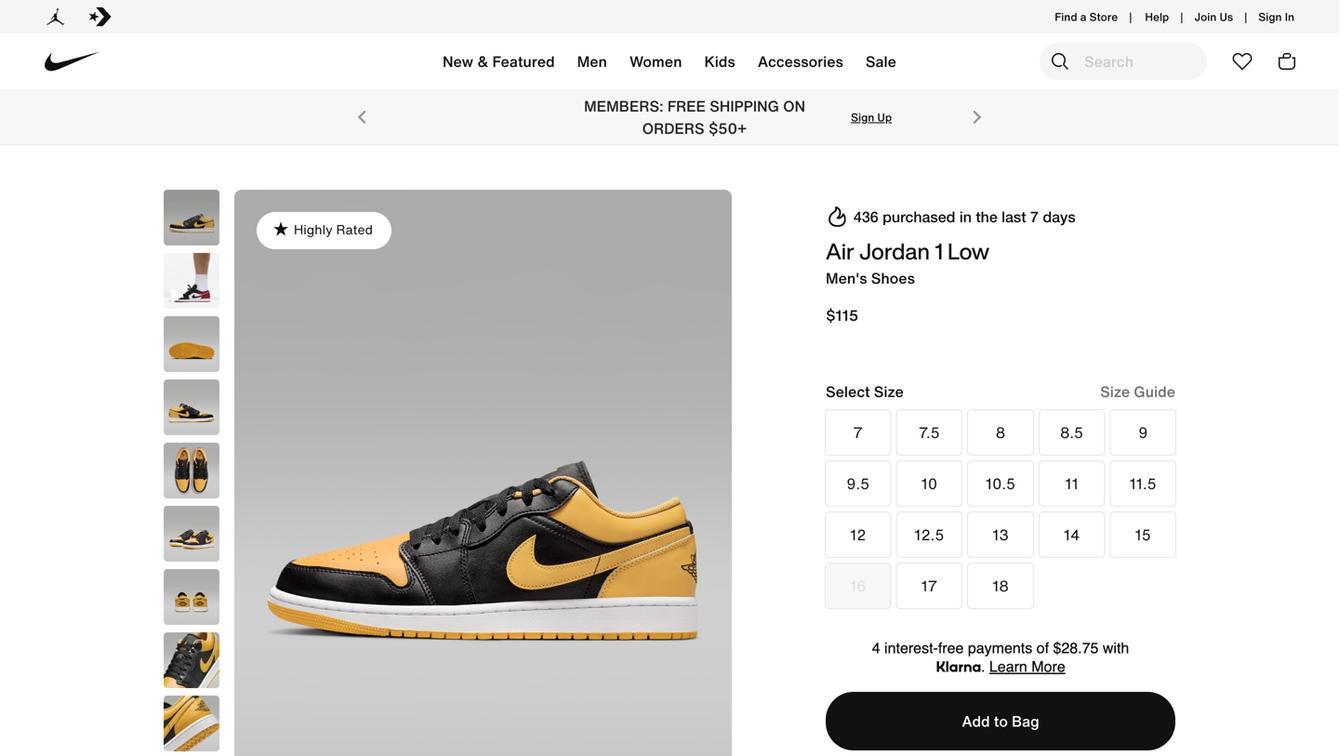 Task type: describe. For each thing, give the bounding box(es) containing it.
featured
[[493, 50, 555, 73]]

sign in
[[1259, 8, 1295, 25]]

favorites image
[[1232, 50, 1254, 73]]

&
[[477, 50, 489, 73]]

add to bag
[[962, 710, 1040, 733]]

with
[[1103, 639, 1130, 657]]

nike home page image
[[36, 25, 109, 98]]

Search Products text field
[[1040, 43, 1208, 80]]

sign in button
[[1259, 1, 1295, 33]]

up
[[838, 109, 852, 126]]

size guide link
[[1101, 380, 1176, 403]]

find
[[1055, 8, 1078, 25]]

women link
[[619, 39, 694, 91]]

learn
[[990, 658, 1028, 675]]

join us
[[1195, 8, 1234, 25]]

a
[[1081, 8, 1087, 25]]

7.5
[[919, 421, 940, 444]]

7
[[854, 421, 863, 444]]

highly rated
[[294, 220, 373, 239]]

$115
[[826, 304, 859, 326]]

select
[[826, 380, 871, 403]]

accessories
[[758, 50, 844, 73]]

air jordan 1 low men's shoes
[[826, 235, 990, 289]]

16
[[851, 575, 867, 597]]

men's
[[826, 267, 868, 289]]

| for help
[[1181, 8, 1184, 25]]

11
[[1066, 472, 1079, 495]]

bag
[[1012, 710, 1040, 733]]

sign up link
[[811, 109, 852, 126]]

jordan image
[[45, 6, 67, 28]]

air
[[826, 235, 855, 268]]

us
[[1220, 8, 1234, 25]]

sign for sign in
[[1259, 8, 1283, 25]]

men
[[577, 50, 607, 73]]

free
[[939, 639, 964, 657]]

10
[[922, 472, 938, 495]]

new & featured link
[[432, 39, 566, 91]]

members:
[[544, 95, 624, 117]]

1 size from the left
[[874, 380, 904, 403]]

converse image
[[89, 6, 112, 28]]

9.5
[[847, 472, 870, 495]]

add to bag button
[[826, 692, 1176, 751]]

learn more button
[[990, 658, 1066, 675]]

12
[[851, 524, 867, 546]]

low
[[948, 235, 990, 268]]

new & featured
[[443, 50, 555, 73]]

15
[[1136, 524, 1152, 546]]



Task type: locate. For each thing, give the bounding box(es) containing it.
klarna
[[936, 658, 982, 676]]

0 vertical spatial sign
[[1259, 8, 1283, 25]]

1
[[935, 235, 944, 268]]

8.5
[[1061, 421, 1084, 444]]

add
[[962, 710, 991, 733]]

select size
[[826, 380, 904, 403]]

sign for sign up
[[811, 109, 835, 126]]

4 interest-free payments of $28.75 with klarna . learn more
[[872, 639, 1130, 676]]

11.5
[[1130, 472, 1157, 495]]

store
[[1090, 8, 1119, 25]]

members: free shipping on orders $50+
[[544, 95, 766, 140]]

sign
[[1259, 8, 1283, 25], [811, 109, 835, 126]]

shipping
[[670, 95, 740, 117]]

of
[[1037, 639, 1050, 657]]

more
[[1032, 658, 1066, 675]]

sign inside button
[[1259, 8, 1283, 25]]

| left help at the right of the page
[[1130, 8, 1133, 25]]

0 horizontal spatial size
[[874, 380, 904, 403]]

find a store
[[1055, 8, 1119, 25]]

new
[[443, 50, 474, 73]]

sale
[[866, 50, 897, 73]]

menu bar containing new & featured
[[316, 37, 1023, 93]]

kids
[[705, 50, 736, 73]]

join
[[1195, 8, 1217, 25]]

accessories link
[[747, 39, 855, 91]]

18
[[993, 575, 1009, 597]]

| for find a store
[[1130, 8, 1133, 25]]

8
[[996, 421, 1006, 444]]

3 | from the left
[[1245, 8, 1248, 25]]

join us link
[[1195, 1, 1234, 33]]

guide
[[1134, 380, 1176, 403]]

13
[[993, 524, 1009, 546]]

sign left up
[[811, 109, 835, 126]]

rated
[[336, 220, 373, 239]]

1 horizontal spatial sign
[[1259, 8, 1283, 25]]

undefined image
[[164, 253, 220, 309]]

| right the us
[[1245, 8, 1248, 25]]

payments
[[968, 639, 1033, 657]]

open search modal image
[[1050, 50, 1072, 73]]

size left guide
[[1101, 380, 1131, 403]]

0 horizontal spatial sign
[[811, 109, 835, 126]]

17
[[922, 575, 938, 597]]

14
[[1064, 524, 1081, 546]]

| for join us
[[1245, 8, 1248, 25]]

$50+
[[669, 117, 707, 140]]

|
[[1130, 8, 1133, 25], [1181, 8, 1184, 25], [1245, 8, 1248, 25]]

help
[[1146, 8, 1170, 25]]

menu bar
[[316, 37, 1023, 93]]

2 | from the left
[[1181, 8, 1184, 25]]

jordan
[[860, 235, 930, 268]]

size guide
[[1101, 380, 1176, 403]]

kids link
[[694, 39, 747, 91]]

orders
[[602, 117, 665, 140]]

find a store link
[[1052, 1, 1122, 33]]

12.5
[[915, 524, 945, 546]]

sale link
[[855, 39, 908, 91]]

1 horizontal spatial size
[[1101, 380, 1131, 403]]

1 horizontal spatial |
[[1181, 8, 1184, 25]]

interest-
[[885, 639, 939, 657]]

1 vertical spatial sign
[[811, 109, 835, 126]]

| left the join
[[1181, 8, 1184, 25]]

highly
[[294, 220, 333, 239]]

air jordan 1 low men's shoes image
[[164, 190, 220, 246], [234, 190, 732, 756], [164, 316, 220, 372], [164, 380, 220, 435], [164, 443, 220, 499], [164, 506, 220, 562], [164, 569, 220, 625], [164, 633, 220, 689], [164, 696, 220, 752]]

2 size from the left
[[1101, 380, 1131, 403]]

size
[[874, 380, 904, 403], [1101, 380, 1131, 403]]

4
[[872, 639, 881, 657]]

men link
[[566, 39, 619, 91]]

sign up
[[811, 109, 852, 126]]

free
[[628, 95, 666, 117]]

women
[[630, 50, 682, 73]]

$28.75
[[1054, 639, 1099, 657]]

0 horizontal spatial |
[[1130, 8, 1133, 25]]

sign left in
[[1259, 8, 1283, 25]]

1 | from the left
[[1130, 8, 1133, 25]]

help link
[[1138, 5, 1177, 29]]

2 horizontal spatial |
[[1245, 8, 1248, 25]]

on
[[743, 95, 766, 117]]

9
[[1139, 421, 1148, 444]]

shoes
[[872, 267, 916, 289]]

to
[[994, 710, 1008, 733]]

.
[[982, 658, 986, 675]]

10.5
[[986, 472, 1016, 495]]

size right select
[[874, 380, 904, 403]]

in
[[1286, 8, 1295, 25]]



Task type: vqa. For each thing, say whether or not it's contained in the screenshot.
the Hi, Jacob. Account & Favorites element
no



